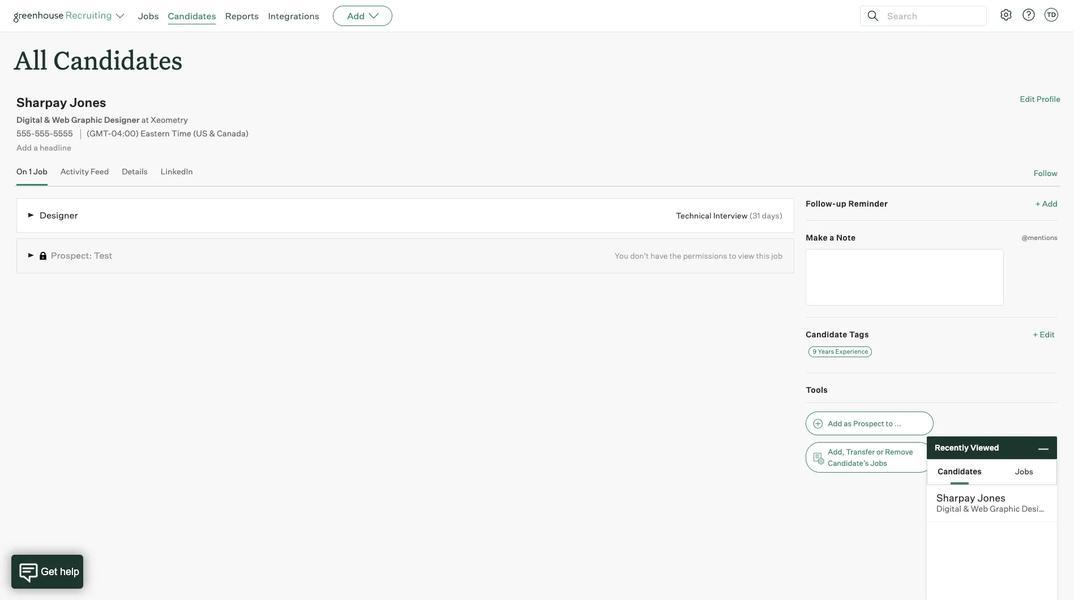 Task type: describe. For each thing, give the bounding box(es) containing it.
add as prospect to ... button
[[806, 412, 934, 435]]

add for add a headline
[[16, 143, 32, 152]]

reports
[[225, 10, 259, 22]]

td
[[1047, 11, 1056, 19]]

on
[[16, 167, 27, 176]]

prospect: test
[[51, 250, 112, 261]]

follow link
[[1034, 168, 1058, 179]]

feed
[[91, 167, 109, 176]]

have
[[651, 251, 668, 261]]

tools
[[806, 385, 828, 395]]

viewed
[[971, 443, 1000, 453]]

activity feed
[[60, 167, 109, 176]]

1 horizontal spatial edit
[[1040, 329, 1055, 339]]

9
[[813, 348, 817, 356]]

follow-
[[806, 199, 837, 208]]

555-555-5555
[[16, 129, 73, 139]]

eastern
[[141, 129, 170, 139]]

job
[[33, 167, 47, 176]]

canada)
[[217, 129, 249, 139]]

2 horizontal spatial jobs
[[1016, 466, 1034, 476]]

details link
[[122, 167, 148, 183]]

profile
[[1037, 94, 1061, 104]]

days)
[[762, 210, 783, 220]]

configure image
[[1000, 8, 1013, 22]]

(gmt-04:00) eastern time (us & canada)
[[87, 129, 249, 139]]

& for sharpay jones digital & web graphic designer at xeometry
[[44, 115, 50, 125]]

designer for sharpay jones digital & web graphic designer at xeometry
[[104, 115, 140, 125]]

on 1 job
[[16, 167, 47, 176]]

tab list containing candidates
[[928, 460, 1057, 485]]

view
[[738, 251, 755, 261]]

web for sharpay jones digital & web graphic designer
[[971, 504, 988, 514]]

0 vertical spatial edit
[[1020, 94, 1035, 104]]

prospect
[[854, 419, 885, 428]]

candidate
[[806, 329, 848, 339]]

edit profile link
[[1020, 94, 1061, 104]]

td button
[[1043, 6, 1061, 24]]

permissions
[[683, 251, 728, 261]]

+ add link
[[1036, 198, 1058, 209]]

0 vertical spatial candidates
[[168, 10, 216, 22]]

greenhouse recruiting image
[[14, 9, 116, 23]]

1
[[29, 167, 32, 176]]

job
[[772, 251, 783, 261]]

you
[[615, 251, 629, 261]]

reminder
[[849, 199, 888, 208]]

jones for sharpay jones digital & web graphic designer
[[978, 492, 1006, 504]]

2 555- from the left
[[35, 129, 53, 139]]

follow
[[1034, 168, 1058, 178]]

don't
[[630, 251, 649, 261]]

activity feed link
[[60, 167, 109, 183]]

on 1 job link
[[16, 167, 47, 183]]

+ edit link
[[1031, 327, 1058, 342]]

add for add
[[347, 10, 365, 22]]

interview
[[714, 210, 748, 220]]

all candidates
[[14, 43, 183, 76]]

digital for sharpay jones digital & web graphic designer at xeometry
[[16, 115, 42, 125]]

jones for sharpay jones digital & web graphic designer at xeometry
[[70, 95, 106, 110]]

9 years experience
[[813, 348, 869, 356]]

linkedin link
[[161, 167, 193, 183]]

technical
[[676, 210, 712, 220]]

the
[[670, 251, 682, 261]]

jobs inside add, transfer or remove candidate's jobs
[[871, 459, 888, 468]]

recently
[[935, 443, 969, 453]]

make a note
[[806, 233, 856, 242]]

sharpay for sharpay jones digital & web graphic designer at xeometry
[[16, 95, 67, 110]]

technical interview (31 days)
[[676, 210, 783, 220]]

add a headline
[[16, 143, 71, 152]]

integrations
[[268, 10, 320, 22]]

Search text field
[[885, 8, 977, 24]]

or
[[877, 447, 884, 456]]

recently viewed
[[935, 443, 1000, 453]]

1 555- from the left
[[16, 129, 35, 139]]

jobs link
[[138, 10, 159, 22]]

you don't have the permissions to view this job
[[615, 251, 783, 261]]

2 vertical spatial candidates
[[938, 466, 982, 476]]

linkedin
[[161, 167, 193, 176]]

prospect:
[[51, 250, 92, 261]]

experience
[[836, 348, 869, 356]]

web for sharpay jones digital & web graphic designer at xeometry
[[52, 115, 70, 125]]

0 vertical spatial to
[[729, 251, 737, 261]]

a for make
[[830, 233, 835, 242]]

graphic for sharpay jones digital & web graphic designer at xeometry
[[71, 115, 102, 125]]

+ edit
[[1033, 329, 1055, 339]]

as
[[844, 419, 852, 428]]

add for add as prospect to ...
[[828, 419, 843, 428]]

details
[[122, 167, 148, 176]]

to inside button
[[886, 419, 893, 428]]

designer for sharpay jones digital & web graphic designer
[[1022, 504, 1057, 514]]

add,
[[828, 447, 845, 456]]



Task type: locate. For each thing, give the bounding box(es) containing it.
1 vertical spatial digital
[[937, 504, 962, 514]]

0 horizontal spatial designer
[[40, 209, 78, 221]]

0 vertical spatial +
[[1036, 199, 1041, 208]]

web
[[52, 115, 70, 125], [971, 504, 988, 514]]

edit profile
[[1020, 94, 1061, 104]]

+ for + add
[[1036, 199, 1041, 208]]

integrations link
[[268, 10, 320, 22]]

digital for sharpay jones digital & web graphic designer
[[937, 504, 962, 514]]

web inside sharpay jones digital & web graphic designer
[[971, 504, 988, 514]]

0 vertical spatial graphic
[[71, 115, 102, 125]]

graphic
[[71, 115, 102, 125], [990, 504, 1020, 514]]

0 horizontal spatial jobs
[[138, 10, 159, 22]]

jones up (gmt-
[[70, 95, 106, 110]]

0 horizontal spatial graphic
[[71, 115, 102, 125]]

headline
[[40, 143, 71, 152]]

0 horizontal spatial edit
[[1020, 94, 1035, 104]]

sharpay down recently
[[937, 492, 976, 504]]

jones down viewed
[[978, 492, 1006, 504]]

1 horizontal spatial &
[[209, 129, 215, 139]]

candidates down recently viewed
[[938, 466, 982, 476]]

digital
[[16, 115, 42, 125], [937, 504, 962, 514]]

& inside sharpay jones digital & web graphic designer at xeometry
[[44, 115, 50, 125]]

digital inside sharpay jones digital & web graphic designer
[[937, 504, 962, 514]]

0 vertical spatial designer
[[104, 115, 140, 125]]

activity
[[60, 167, 89, 176]]

0 vertical spatial &
[[44, 115, 50, 125]]

1 vertical spatial edit
[[1040, 329, 1055, 339]]

to left '...'
[[886, 419, 893, 428]]

0 horizontal spatial to
[[729, 251, 737, 261]]

to
[[729, 251, 737, 261], [886, 419, 893, 428]]

1 horizontal spatial jobs
[[871, 459, 888, 468]]

1 vertical spatial graphic
[[990, 504, 1020, 514]]

a down 555-555-5555
[[34, 143, 38, 152]]

0 horizontal spatial digital
[[16, 115, 42, 125]]

&
[[44, 115, 50, 125], [209, 129, 215, 139], [964, 504, 970, 514]]

add as prospect to ...
[[828, 419, 902, 428]]

+
[[1036, 199, 1041, 208], [1033, 329, 1039, 339]]

1 vertical spatial designer
[[40, 209, 78, 221]]

(31
[[750, 210, 760, 220]]

1 horizontal spatial digital
[[937, 504, 962, 514]]

sharpay up 555-555-5555
[[16, 95, 67, 110]]

0 vertical spatial digital
[[16, 115, 42, 125]]

1 vertical spatial web
[[971, 504, 988, 514]]

make
[[806, 233, 828, 242]]

transfer
[[846, 447, 875, 456]]

jobs
[[138, 10, 159, 22], [871, 459, 888, 468], [1016, 466, 1034, 476]]

0 horizontal spatial a
[[34, 143, 38, 152]]

1 horizontal spatial designer
[[104, 115, 140, 125]]

0 vertical spatial sharpay
[[16, 95, 67, 110]]

1 vertical spatial +
[[1033, 329, 1039, 339]]

+ add
[[1036, 199, 1058, 208]]

jobs left candidates 'link'
[[138, 10, 159, 22]]

graphic inside sharpay jones digital & web graphic designer at xeometry
[[71, 115, 102, 125]]

1 vertical spatial candidates
[[53, 43, 183, 76]]

edit
[[1020, 94, 1035, 104], [1040, 329, 1055, 339]]

up
[[837, 199, 847, 208]]

add
[[347, 10, 365, 22], [16, 143, 32, 152], [1043, 199, 1058, 208], [828, 419, 843, 428]]

sharpay jones digital & web graphic designer at xeometry
[[16, 95, 188, 125]]

0 horizontal spatial &
[[44, 115, 50, 125]]

graphic for sharpay jones digital & web graphic designer
[[990, 504, 1020, 514]]

candidate's
[[828, 459, 869, 468]]

a for add
[[34, 143, 38, 152]]

follow-up reminder
[[806, 199, 888, 208]]

remove
[[886, 447, 913, 456]]

2 vertical spatial &
[[964, 504, 970, 514]]

jobs down the or
[[871, 459, 888, 468]]

2 vertical spatial designer
[[1022, 504, 1057, 514]]

1 horizontal spatial jones
[[978, 492, 1006, 504]]

0 vertical spatial a
[[34, 143, 38, 152]]

None text field
[[806, 249, 1004, 306]]

1 vertical spatial to
[[886, 419, 893, 428]]

1 horizontal spatial to
[[886, 419, 893, 428]]

jones
[[70, 95, 106, 110], [978, 492, 1006, 504]]

sharpay inside sharpay jones digital & web graphic designer
[[937, 492, 976, 504]]

0 horizontal spatial web
[[52, 115, 70, 125]]

(us
[[193, 129, 208, 139]]

graphic inside sharpay jones digital & web graphic designer
[[990, 504, 1020, 514]]

sharpay jones digital & web graphic designer
[[937, 492, 1057, 514]]

...
[[895, 419, 902, 428]]

add, transfer or remove candidate's jobs
[[828, 447, 913, 468]]

1 vertical spatial a
[[830, 233, 835, 242]]

+ for + edit
[[1033, 329, 1039, 339]]

web inside sharpay jones digital & web graphic designer at xeometry
[[52, 115, 70, 125]]

9 years experience link
[[809, 347, 873, 357]]

1 vertical spatial sharpay
[[937, 492, 976, 504]]

sharpay inside sharpay jones digital & web graphic designer at xeometry
[[16, 95, 67, 110]]

candidates up sharpay jones digital & web graphic designer at xeometry
[[53, 43, 183, 76]]

this
[[756, 251, 770, 261]]

reports link
[[225, 10, 259, 22]]

1 horizontal spatial a
[[830, 233, 835, 242]]

add inside button
[[828, 419, 843, 428]]

add inside popup button
[[347, 10, 365, 22]]

sharpay
[[16, 95, 67, 110], [937, 492, 976, 504]]

1 vertical spatial &
[[209, 129, 215, 139]]

test
[[94, 250, 112, 261]]

a
[[34, 143, 38, 152], [830, 233, 835, 242]]

2 horizontal spatial &
[[964, 504, 970, 514]]

04:00)
[[112, 129, 139, 139]]

candidate tags
[[806, 329, 869, 339]]

candidates
[[168, 10, 216, 22], [53, 43, 183, 76], [938, 466, 982, 476]]

@mentions link
[[1022, 232, 1058, 243]]

0 vertical spatial web
[[52, 115, 70, 125]]

tab list
[[928, 460, 1057, 485]]

all
[[14, 43, 47, 76]]

designer
[[104, 115, 140, 125], [40, 209, 78, 221], [1022, 504, 1057, 514]]

sharpay for sharpay jones digital & web graphic designer
[[937, 492, 976, 504]]

& inside sharpay jones digital & web graphic designer
[[964, 504, 970, 514]]

designer inside sharpay jones digital & web graphic designer at xeometry
[[104, 115, 140, 125]]

tags
[[850, 329, 869, 339]]

2 horizontal spatial designer
[[1022, 504, 1057, 514]]

jones inside sharpay jones digital & web graphic designer
[[978, 492, 1006, 504]]

1 horizontal spatial web
[[971, 504, 988, 514]]

1 vertical spatial jones
[[978, 492, 1006, 504]]

5555
[[53, 129, 73, 139]]

time
[[172, 129, 191, 139]]

1 horizontal spatial graphic
[[990, 504, 1020, 514]]

0 horizontal spatial sharpay
[[16, 95, 67, 110]]

digital inside sharpay jones digital & web graphic designer at xeometry
[[16, 115, 42, 125]]

to left view
[[729, 251, 737, 261]]

& for sharpay jones digital & web graphic designer
[[964, 504, 970, 514]]

0 horizontal spatial jones
[[70, 95, 106, 110]]

candidates link
[[168, 10, 216, 22]]

(gmt-
[[87, 129, 112, 139]]

jones inside sharpay jones digital & web graphic designer at xeometry
[[70, 95, 106, 110]]

@mentions
[[1022, 233, 1058, 242]]

jobs up sharpay jones digital & web graphic designer
[[1016, 466, 1034, 476]]

a left note at the top of the page
[[830, 233, 835, 242]]

add, transfer or remove candidate's jobs button
[[806, 442, 934, 473]]

add button
[[333, 6, 393, 26]]

designer inside sharpay jones digital & web graphic designer
[[1022, 504, 1057, 514]]

1 horizontal spatial sharpay
[[937, 492, 976, 504]]

note
[[837, 233, 856, 242]]

0 vertical spatial jones
[[70, 95, 106, 110]]

xeometry
[[151, 115, 188, 125]]

years
[[818, 348, 834, 356]]

candidates right jobs link
[[168, 10, 216, 22]]

td button
[[1045, 8, 1059, 22]]

at
[[141, 115, 149, 125]]



Task type: vqa. For each thing, say whether or not it's contained in the screenshot.
Digital
yes



